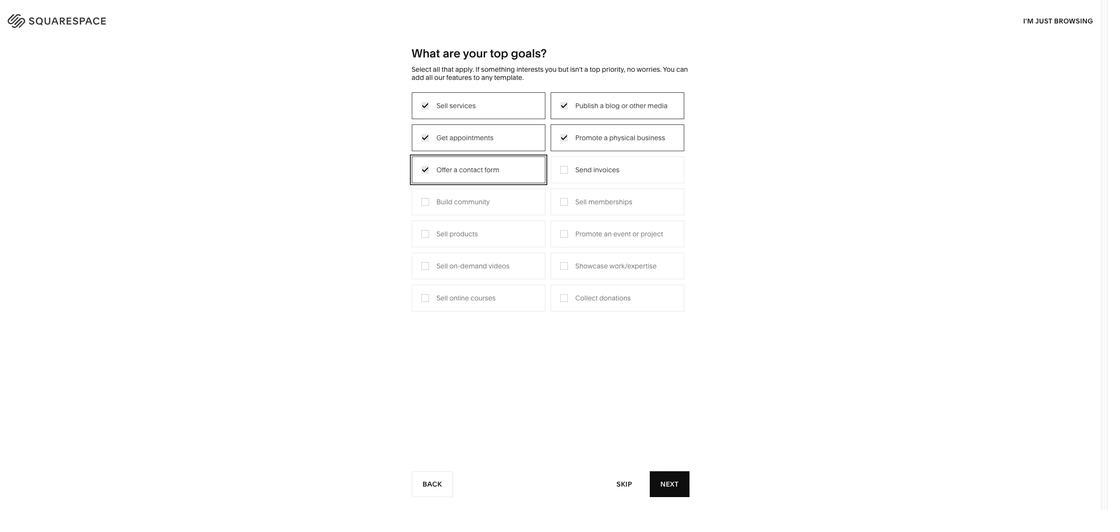 Task type: locate. For each thing, give the bounding box(es) containing it.
invoices
[[593, 166, 620, 174]]

0 horizontal spatial top
[[490, 46, 508, 60]]

nature
[[546, 147, 567, 156]]

back button
[[412, 472, 453, 498]]

0 horizontal spatial or
[[621, 101, 628, 110]]

top right isn't
[[590, 65, 600, 74]]

promote up animals
[[575, 133, 602, 142]]

media & podcasts link
[[445, 162, 511, 170]]

1 vertical spatial or
[[633, 230, 639, 238]]

promote left an
[[575, 230, 602, 238]]

any
[[481, 73, 493, 82]]

donations
[[599, 294, 631, 302]]

a left the blog at top right
[[600, 101, 604, 110]]

can
[[676, 65, 688, 74]]

sell left services
[[437, 101, 448, 110]]

sell
[[437, 101, 448, 110], [575, 198, 587, 206], [437, 230, 448, 238], [437, 262, 448, 270], [437, 294, 448, 302]]

real
[[445, 205, 459, 213]]

top
[[490, 46, 508, 60], [590, 65, 600, 74]]

to
[[474, 73, 480, 82]]

a left physical
[[604, 133, 608, 142]]

promote an event or project
[[575, 230, 663, 238]]

publish a blog or other media
[[575, 101, 668, 110]]

a
[[584, 65, 588, 74], [600, 101, 604, 110], [604, 133, 608, 142], [454, 166, 457, 174]]

travel
[[445, 133, 463, 142]]

& right the home
[[567, 133, 571, 142]]

promote
[[575, 133, 602, 142], [575, 230, 602, 238]]

are
[[443, 46, 461, 60]]

lusaka element
[[423, 327, 678, 511]]

you
[[663, 65, 675, 74]]

just
[[1035, 17, 1053, 25]]

home
[[546, 133, 565, 142]]

travel link
[[445, 133, 473, 142]]

send
[[575, 166, 592, 174]]

appointments
[[450, 133, 494, 142]]

0 vertical spatial promote
[[575, 133, 602, 142]]

2 promote from the top
[[575, 230, 602, 238]]

sell left on-
[[437, 262, 448, 270]]

an
[[604, 230, 612, 238]]

offer a contact form
[[437, 166, 499, 174]]

a right isn't
[[584, 65, 588, 74]]

& for decor
[[567, 133, 571, 142]]

1 promote from the top
[[575, 133, 602, 142]]

physical
[[609, 133, 635, 142]]

log
[[1065, 15, 1080, 24]]

skip
[[617, 480, 632, 489]]

or right 'event'
[[633, 230, 639, 238]]

promote for promote an event or project
[[575, 230, 602, 238]]

or for event
[[633, 230, 639, 238]]

your
[[463, 46, 487, 60]]

& for animals
[[569, 147, 573, 156]]

collect
[[575, 294, 598, 302]]

sell for sell services
[[437, 101, 448, 110]]

& left non-
[[382, 176, 387, 185]]

lusaka image
[[423, 327, 678, 511]]

animals
[[575, 147, 600, 156]]

interests
[[517, 65, 544, 74]]

our
[[434, 73, 445, 82]]

demand
[[460, 262, 487, 270]]

features
[[446, 73, 472, 82]]

no
[[627, 65, 635, 74]]

build community
[[437, 198, 490, 206]]

all left that
[[433, 65, 440, 74]]

& right nature
[[569, 147, 573, 156]]

1 horizontal spatial top
[[590, 65, 600, 74]]

sell left products
[[437, 230, 448, 238]]

sell services
[[437, 101, 476, 110]]

nature & animals link
[[546, 147, 610, 156]]

template.
[[494, 73, 524, 82]]

sell left memberships
[[575, 198, 587, 206]]

0 vertical spatial or
[[621, 101, 628, 110]]

memberships
[[588, 198, 632, 206]]

work/expertise
[[610, 262, 657, 270]]

online
[[450, 294, 469, 302]]

i'm just browsing
[[1023, 17, 1093, 25]]

videos
[[489, 262, 510, 270]]

add
[[412, 73, 424, 82]]

0 vertical spatial top
[[490, 46, 508, 60]]

contact
[[459, 166, 483, 174]]

1 horizontal spatial or
[[633, 230, 639, 238]]

sell products
[[437, 230, 478, 238]]

services
[[384, 147, 411, 156]]

& right estate
[[481, 205, 486, 213]]

isn't
[[570, 65, 583, 74]]

real estate & properties
[[445, 205, 520, 213]]

& right the media
[[466, 162, 471, 170]]

a inside what are your top goals? select all that apply. if something interests you but isn't a top priority, no worries. you can add all our features to any template.
[[584, 65, 588, 74]]

worries.
[[637, 65, 662, 74]]

log             in link
[[1065, 15, 1089, 24]]

sell online courses
[[437, 294, 496, 302]]

or
[[621, 101, 628, 110], [633, 230, 639, 238]]

or right the blog at top right
[[621, 101, 628, 110]]

community
[[454, 198, 490, 206]]

profits
[[404, 176, 424, 185]]

showcase
[[575, 262, 608, 270]]

sell on-demand videos
[[437, 262, 510, 270]]

skip button
[[606, 471, 643, 498]]

sell left online
[[437, 294, 448, 302]]

a up events
[[454, 166, 457, 174]]

restaurants
[[445, 147, 482, 156]]

products
[[450, 230, 478, 238]]

1 vertical spatial promote
[[575, 230, 602, 238]]

professional
[[344, 147, 382, 156]]

all left our
[[426, 73, 433, 82]]

top up something
[[490, 46, 508, 60]]

1 horizontal spatial all
[[433, 65, 440, 74]]

&
[[567, 133, 571, 142], [569, 147, 573, 156], [466, 162, 471, 170], [382, 176, 387, 185], [481, 205, 486, 213]]

1 vertical spatial top
[[590, 65, 600, 74]]

in
[[1081, 15, 1089, 24]]



Task type: describe. For each thing, give the bounding box(es) containing it.
get appointments
[[437, 133, 494, 142]]

promote for promote a physical business
[[575, 133, 602, 142]]

community & non-profits
[[344, 176, 424, 185]]

blog
[[605, 101, 620, 110]]

& for non-
[[382, 176, 387, 185]]

project
[[641, 230, 663, 238]]

events
[[445, 176, 466, 185]]

browsing
[[1054, 17, 1093, 25]]

i'm just browsing link
[[1023, 8, 1093, 34]]

other
[[630, 101, 646, 110]]

showcase work/expertise
[[575, 262, 657, 270]]

what
[[412, 46, 440, 60]]

squarespace logo image
[[19, 11, 125, 27]]

sell for sell products
[[437, 230, 448, 238]]

event
[[613, 230, 631, 238]]

a for promote a physical business
[[604, 133, 608, 142]]

what are your top goals? select all that apply. if something interests you but isn't a top priority, no worries. you can add all our features to any template.
[[412, 46, 688, 82]]

fitness
[[546, 162, 568, 170]]

priority,
[[602, 65, 625, 74]]

real estate & properties link
[[445, 205, 529, 213]]

next button
[[650, 472, 689, 498]]

sell for sell on-demand videos
[[437, 262, 448, 270]]

0 horizontal spatial all
[[426, 73, 433, 82]]

select
[[412, 65, 431, 74]]

community
[[344, 176, 381, 185]]

build
[[437, 198, 452, 206]]

sell memberships
[[575, 198, 632, 206]]

that
[[442, 65, 454, 74]]

restaurants link
[[445, 147, 492, 156]]

next
[[661, 480, 679, 489]]

services
[[450, 101, 476, 110]]

media
[[648, 101, 668, 110]]

podcasts
[[472, 162, 501, 170]]

promote a physical business
[[575, 133, 665, 142]]

collect donations
[[575, 294, 631, 302]]

professional services
[[344, 147, 411, 156]]

log             in
[[1065, 15, 1089, 24]]

something
[[481, 65, 515, 74]]

if
[[476, 65, 479, 74]]

decor
[[573, 133, 592, 142]]

home & decor
[[546, 133, 592, 142]]

send invoices
[[575, 166, 620, 174]]

publish
[[575, 101, 598, 110]]

estate
[[460, 205, 480, 213]]

apply.
[[455, 65, 474, 74]]

community & non-profits link
[[344, 176, 433, 185]]

i'm
[[1023, 17, 1034, 25]]

form
[[485, 166, 499, 174]]

sell for sell online courses
[[437, 294, 448, 302]]

a for offer a contact form
[[454, 166, 457, 174]]

& for podcasts
[[466, 162, 471, 170]]

sell for sell memberships
[[575, 198, 587, 206]]

back
[[423, 480, 442, 489]]

you
[[545, 65, 557, 74]]

fitness link
[[546, 162, 578, 170]]

home & decor link
[[546, 133, 602, 142]]

a for publish a blog or other media
[[600, 101, 604, 110]]

or for blog
[[621, 101, 628, 110]]

business
[[637, 133, 665, 142]]

media
[[445, 162, 465, 170]]

weddings
[[445, 190, 477, 199]]

events link
[[445, 176, 475, 185]]

courses
[[471, 294, 496, 302]]

professional services link
[[344, 147, 420, 156]]

nature & animals
[[546, 147, 600, 156]]

properties
[[487, 205, 520, 213]]

on-
[[450, 262, 460, 270]]

media & podcasts
[[445, 162, 501, 170]]

offer
[[437, 166, 452, 174]]

goals?
[[511, 46, 547, 60]]

get
[[437, 133, 448, 142]]



Task type: vqa. For each thing, say whether or not it's contained in the screenshot.
interests
yes



